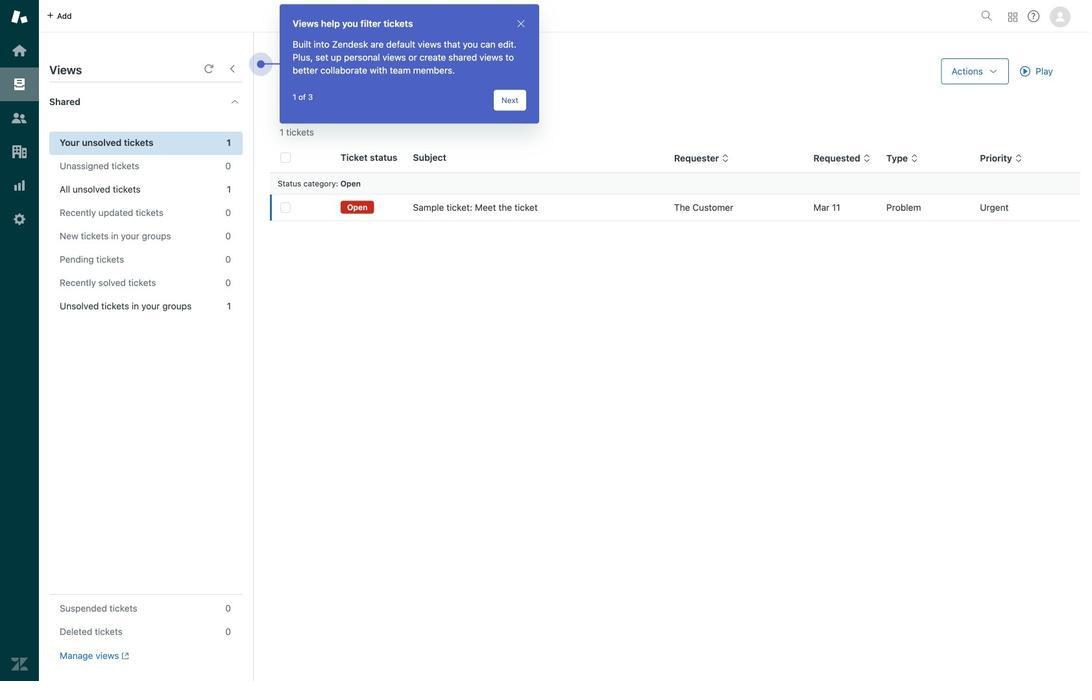 Task type: describe. For each thing, give the bounding box(es) containing it.
opens in a new tab image
[[119, 652, 129, 660]]

zendesk support image
[[11, 8, 28, 25]]

hide panel views image
[[227, 64, 238, 74]]

refresh views pane image
[[204, 64, 214, 74]]

main element
[[0, 0, 39, 681]]

organizations image
[[11, 143, 28, 160]]

close image
[[516, 18, 526, 29]]

get started image
[[11, 42, 28, 59]]



Task type: vqa. For each thing, say whether or not it's contained in the screenshot.
Opens in a new tab icon on the left bottom of page
yes



Task type: locate. For each thing, give the bounding box(es) containing it.
get help image
[[1028, 10, 1040, 22]]

zendesk image
[[11, 656, 28, 673]]

admin image
[[11, 211, 28, 228]]

reporting image
[[11, 177, 28, 194]]

views image
[[11, 76, 28, 93]]

row
[[270, 194, 1081, 221]]

zendesk products image
[[1009, 13, 1018, 22]]

dialog
[[280, 4, 539, 124]]

customers image
[[11, 110, 28, 127]]

heading
[[39, 82, 253, 121]]



